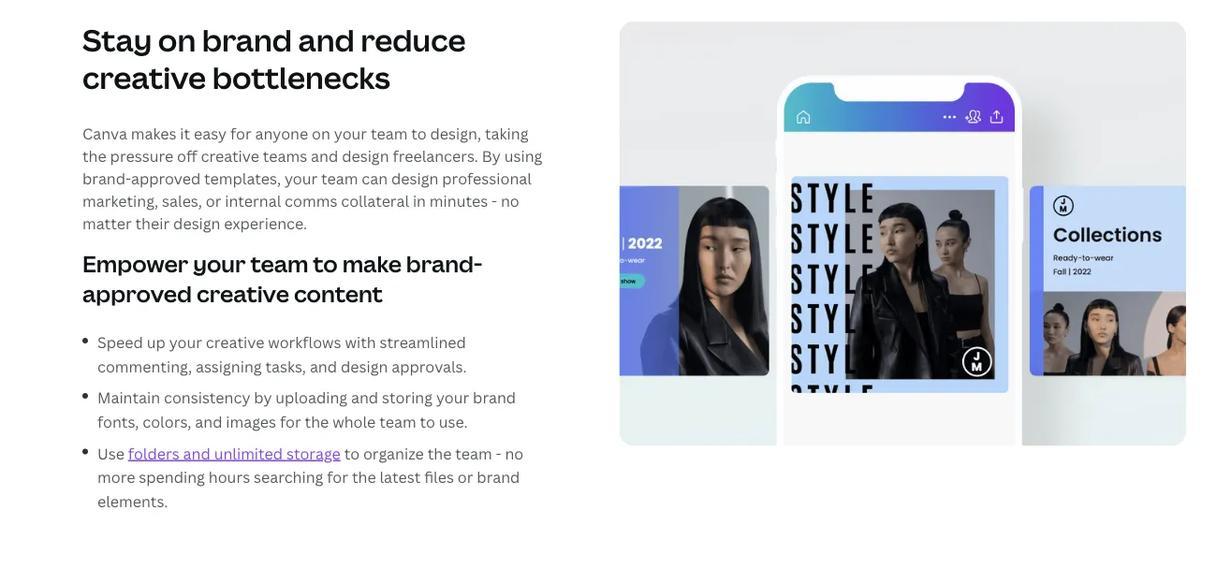 Task type: vqa. For each thing, say whether or not it's contained in the screenshot.
File dropdown button
no



Task type: describe. For each thing, give the bounding box(es) containing it.
creative inside empower your team to make brand- approved creative content
[[197, 278, 289, 309]]

templates,
[[204, 169, 281, 189]]

maintain consistency by uploading and storing your brand fonts, colors, and images for the whole team to use.
[[97, 388, 516, 433]]

and up spending
[[183, 444, 211, 464]]

design up 'can'
[[342, 146, 389, 166]]

internal
[[225, 191, 281, 211]]

empower
[[82, 249, 189, 280]]

comms
[[285, 191, 338, 211]]

marketing,
[[82, 191, 158, 211]]

makes
[[131, 124, 176, 144]]

team inside to organize the team - no more spending hours searching for the latest files or brand elements.
[[455, 444, 492, 464]]

assigning
[[196, 357, 262, 377]]

brand inside stay on brand and reduce creative bottlenecks
[[202, 20, 292, 61]]

folders and unlimited storage link
[[128, 444, 341, 464]]

- inside canva makes it easy for anyone on your team to design, taking the pressure off creative teams and design freelancers. by using brand-approved templates, your team can design professional marketing, sales, or internal comms collateral in minutes - no matter their design experience.
[[492, 191, 497, 211]]

anyone
[[255, 124, 308, 144]]

organize
[[363, 444, 424, 464]]

elements.
[[97, 492, 168, 512]]

canva
[[82, 124, 127, 144]]

uploading
[[276, 388, 348, 409]]

team inside empower your team to make brand- approved creative content
[[250, 249, 309, 280]]

images
[[226, 412, 276, 433]]

use folders and unlimited storage
[[97, 444, 341, 464]]

using
[[505, 146, 543, 166]]

use.
[[439, 412, 468, 433]]

the left latest
[[352, 468, 376, 488]]

and down consistency
[[195, 412, 222, 433]]

to inside maintain consistency by uploading and storing your brand fonts, colors, and images for the whole team to use.
[[420, 412, 435, 433]]

by
[[482, 146, 501, 166]]

team inside maintain consistency by uploading and storing your brand fonts, colors, and images for the whole team to use.
[[380, 412, 416, 433]]

with
[[345, 333, 376, 353]]

maintain
[[97, 388, 160, 409]]

or inside to organize the team - no more spending hours searching for the latest files or brand elements.
[[458, 468, 473, 488]]

the inside canva makes it easy for anyone on your team to design, taking the pressure off creative teams and design freelancers. by using brand-approved templates, your team can design professional marketing, sales, or internal comms collateral in minutes - no matter their design experience.
[[82, 146, 107, 166]]

creative inside stay on brand and reduce creative bottlenecks
[[82, 57, 206, 98]]

your up 'can'
[[334, 124, 367, 144]]

to inside empower your team to make brand- approved creative content
[[313, 249, 338, 280]]

empower your team to make brand- approved creative content
[[82, 249, 483, 309]]

taking
[[485, 124, 529, 144]]

experience.
[[224, 214, 307, 234]]

and up whole
[[351, 388, 379, 409]]

make
[[342, 249, 402, 280]]

and inside speed up your creative workflows with streamlined commenting, assigning tasks, and design approvals.
[[310, 357, 337, 377]]

or inside canva makes it easy for anyone on your team to design, taking the pressure off creative teams and design freelancers. by using brand-approved templates, your team can design professional marketing, sales, or internal comms collateral in minutes - no matter their design experience.
[[206, 191, 221, 211]]

storing
[[382, 388, 433, 409]]

creative inside canva makes it easy for anyone on your team to design, taking the pressure off creative teams and design freelancers. by using brand-approved templates, your team can design professional marketing, sales, or internal comms collateral in minutes - no matter their design experience.
[[201, 146, 259, 166]]

creative inside speed up your creative workflows with streamlined commenting, assigning tasks, and design approvals.
[[206, 333, 264, 353]]

design down sales,
[[173, 214, 221, 234]]

freelancers.
[[393, 146, 479, 166]]

and inside canva makes it easy for anyone on your team to design, taking the pressure off creative teams and design freelancers. by using brand-approved templates, your team can design professional marketing, sales, or internal comms collateral in minutes - no matter their design experience.
[[311, 146, 338, 166]]

hours
[[209, 468, 250, 488]]

stay
[[82, 20, 152, 61]]

approved inside empower your team to make brand- approved creative content
[[82, 278, 192, 309]]

for inside to organize the team - no more spending hours searching for the latest files or brand elements.
[[327, 468, 348, 488]]



Task type: locate. For each thing, give the bounding box(es) containing it.
0 vertical spatial -
[[492, 191, 497, 211]]

unlimited
[[214, 444, 283, 464]]

approved
[[131, 169, 201, 189], [82, 278, 192, 309]]

team down use.
[[455, 444, 492, 464]]

no
[[501, 191, 520, 211], [505, 444, 524, 464]]

brand- up marketing,
[[82, 169, 131, 189]]

files
[[424, 468, 454, 488]]

0 vertical spatial approved
[[131, 169, 201, 189]]

their
[[135, 214, 170, 234]]

or right files
[[458, 468, 473, 488]]

for inside canva makes it easy for anyone on your team to design, taking the pressure off creative teams and design freelancers. by using brand-approved templates, your team can design professional marketing, sales, or internal comms collateral in minutes - no matter their design experience.
[[230, 124, 252, 144]]

tasks,
[[266, 357, 306, 377]]

1 vertical spatial approved
[[82, 278, 192, 309]]

your down experience.
[[193, 249, 246, 280]]

1 vertical spatial brand-
[[406, 249, 483, 280]]

the inside maintain consistency by uploading and storing your brand fonts, colors, and images for the whole team to use.
[[305, 412, 329, 433]]

to inside to organize the team - no more spending hours searching for the latest files or brand elements.
[[344, 444, 360, 464]]

0 vertical spatial brand-
[[82, 169, 131, 189]]

your up use.
[[436, 388, 469, 409]]

your inside empower your team to make brand- approved creative content
[[193, 249, 246, 280]]

1 horizontal spatial for
[[280, 412, 301, 433]]

to organize the team - no more spending hours searching for the latest files or brand elements.
[[97, 444, 524, 512]]

your inside maintain consistency by uploading and storing your brand fonts, colors, and images for the whole team to use.
[[436, 388, 469, 409]]

brand- down minutes
[[406, 249, 483, 280]]

and down workflows
[[310, 357, 337, 377]]

brand
[[202, 20, 292, 61], [473, 388, 516, 409], [477, 468, 520, 488]]

sales,
[[162, 191, 202, 211]]

0 horizontal spatial or
[[206, 191, 221, 211]]

0 horizontal spatial for
[[230, 124, 252, 144]]

approved inside canva makes it easy for anyone on your team to design, taking the pressure off creative teams and design freelancers. by using brand-approved templates, your team can design professional marketing, sales, or internal comms collateral in minutes - no matter their design experience.
[[131, 169, 201, 189]]

approvals.
[[392, 357, 467, 377]]

searching
[[254, 468, 324, 488]]

easy
[[194, 124, 227, 144]]

1 vertical spatial for
[[280, 412, 301, 433]]

2 vertical spatial for
[[327, 468, 348, 488]]

brand inside maintain consistency by uploading and storing your brand fonts, colors, and images for the whole team to use.
[[473, 388, 516, 409]]

commenting,
[[97, 357, 192, 377]]

0 horizontal spatial brand-
[[82, 169, 131, 189]]

the up files
[[428, 444, 452, 464]]

on inside stay on brand and reduce creative bottlenecks
[[158, 20, 196, 61]]

the down canva
[[82, 146, 107, 166]]

storage
[[287, 444, 341, 464]]

spending
[[139, 468, 205, 488]]

matter
[[82, 214, 132, 234]]

design,
[[430, 124, 482, 144]]

2 horizontal spatial for
[[327, 468, 348, 488]]

or
[[206, 191, 221, 211], [458, 468, 473, 488]]

2 vertical spatial brand
[[477, 468, 520, 488]]

your
[[334, 124, 367, 144], [285, 169, 318, 189], [193, 249, 246, 280], [169, 333, 202, 353], [436, 388, 469, 409]]

1 horizontal spatial brand-
[[406, 249, 483, 280]]

no inside canva makes it easy for anyone on your team to design, taking the pressure off creative teams and design freelancers. by using brand-approved templates, your team can design professional marketing, sales, or internal comms collateral in minutes - no matter their design experience.
[[501, 191, 520, 211]]

speed up your creative workflows with streamlined commenting, assigning tasks, and design approvals.
[[97, 333, 467, 377]]

in
[[413, 191, 426, 211]]

to up freelancers.
[[411, 124, 427, 144]]

latest
[[380, 468, 421, 488]]

the
[[82, 146, 107, 166], [305, 412, 329, 433], [428, 444, 452, 464], [352, 468, 376, 488]]

brand-
[[82, 169, 131, 189], [406, 249, 483, 280]]

1 horizontal spatial on
[[312, 124, 331, 144]]

team
[[371, 124, 408, 144], [321, 169, 358, 189], [250, 249, 309, 280], [380, 412, 416, 433], [455, 444, 492, 464]]

to left make
[[313, 249, 338, 280]]

and right teams
[[311, 146, 338, 166]]

brand- inside empower your team to make brand- approved creative content
[[406, 249, 483, 280]]

1 vertical spatial on
[[312, 124, 331, 144]]

reduce
[[361, 20, 466, 61]]

no inside to organize the team - no more spending hours searching for the latest files or brand elements.
[[505, 444, 524, 464]]

0 horizontal spatial on
[[158, 20, 196, 61]]

on
[[158, 20, 196, 61], [312, 124, 331, 144]]

team down experience.
[[250, 249, 309, 280]]

1 vertical spatial -
[[496, 444, 502, 464]]

to left use.
[[420, 412, 435, 433]]

team up 'can'
[[371, 124, 408, 144]]

design up "in"
[[392, 169, 439, 189]]

by
[[254, 388, 272, 409]]

and left reduce
[[298, 20, 355, 61]]

folders
[[128, 444, 180, 464]]

can
[[362, 169, 388, 189]]

brand inside to organize the team - no more spending hours searching for the latest files or brand elements.
[[477, 468, 520, 488]]

on right the stay
[[158, 20, 196, 61]]

and inside stay on brand and reduce creative bottlenecks
[[298, 20, 355, 61]]

off
[[177, 146, 197, 166]]

it
[[180, 124, 190, 144]]

streamlined
[[380, 333, 466, 353]]

and
[[298, 20, 355, 61], [311, 146, 338, 166], [310, 357, 337, 377], [351, 388, 379, 409], [195, 412, 222, 433], [183, 444, 211, 464]]

1 horizontal spatial or
[[458, 468, 473, 488]]

pressure
[[110, 146, 173, 166]]

design
[[342, 146, 389, 166], [392, 169, 439, 189], [173, 214, 221, 234], [341, 357, 388, 377]]

minutes
[[430, 191, 488, 211]]

for
[[230, 124, 252, 144], [280, 412, 301, 433], [327, 468, 348, 488]]

collateral
[[341, 191, 409, 211]]

bottlenecks
[[212, 57, 390, 98]]

to
[[411, 124, 427, 144], [313, 249, 338, 280], [420, 412, 435, 433], [344, 444, 360, 464]]

stay on brand and reduce creative bottlenecks
[[82, 20, 466, 98]]

0 vertical spatial on
[[158, 20, 196, 61]]

approved up sales,
[[131, 169, 201, 189]]

creative up makes at the left of the page
[[82, 57, 206, 98]]

team left 'can'
[[321, 169, 358, 189]]

design inside speed up your creative workflows with streamlined commenting, assigning tasks, and design approvals.
[[341, 357, 388, 377]]

for down storage
[[327, 468, 348, 488]]

creative up templates,
[[201, 146, 259, 166]]

-
[[492, 191, 497, 211], [496, 444, 502, 464]]

colors,
[[143, 412, 191, 433]]

creative up speed up your creative workflows with streamlined commenting, assigning tasks, and design approvals. on the left bottom of the page
[[197, 278, 289, 309]]

creative
[[82, 57, 206, 98], [201, 146, 259, 166], [197, 278, 289, 309], [206, 333, 264, 353]]

canva makes it easy for anyone on your team to design, taking the pressure off creative teams and design freelancers. by using brand-approved templates, your team can design professional marketing, sales, or internal comms collateral in minutes - no matter their design experience.
[[82, 124, 543, 234]]

brand- inside canva makes it easy for anyone on your team to design, taking the pressure off creative teams and design freelancers. by using brand-approved templates, your team can design professional marketing, sales, or internal comms collateral in minutes - no matter their design experience.
[[82, 169, 131, 189]]

your inside speed up your creative workflows with streamlined commenting, assigning tasks, and design approvals.
[[169, 333, 202, 353]]

0 vertical spatial or
[[206, 191, 221, 211]]

workflows
[[268, 333, 341, 353]]

your up comms
[[285, 169, 318, 189]]

fonts,
[[97, 412, 139, 433]]

creative up assigning
[[206, 333, 264, 353]]

- inside to organize the team - no more spending hours searching for the latest files or brand elements.
[[496, 444, 502, 464]]

for right easy
[[230, 124, 252, 144]]

content
[[294, 278, 383, 309]]

to down whole
[[344, 444, 360, 464]]

to inside canva makes it easy for anyone on your team to design, taking the pressure off creative teams and design freelancers. by using brand-approved templates, your team can design professional marketing, sales, or internal comms collateral in minutes - no matter their design experience.
[[411, 124, 427, 144]]

ui - templates image
[[620, 22, 1187, 447]]

consistency
[[164, 388, 250, 409]]

team down storing
[[380, 412, 416, 433]]

up
[[147, 333, 166, 353]]

professional
[[442, 169, 532, 189]]

speed
[[97, 333, 143, 353]]

on inside canva makes it easy for anyone on your team to design, taking the pressure off creative teams and design freelancers. by using brand-approved templates, your team can design professional marketing, sales, or internal comms collateral in minutes - no matter their design experience.
[[312, 124, 331, 144]]

use
[[97, 444, 125, 464]]

design down with
[[341, 357, 388, 377]]

approved up speed
[[82, 278, 192, 309]]

0 vertical spatial no
[[501, 191, 520, 211]]

your right up
[[169, 333, 202, 353]]

1 vertical spatial brand
[[473, 388, 516, 409]]

on right anyone
[[312, 124, 331, 144]]

for down uploading
[[280, 412, 301, 433]]

more
[[97, 468, 135, 488]]

1 vertical spatial or
[[458, 468, 473, 488]]

or right sales,
[[206, 191, 221, 211]]

whole
[[333, 412, 376, 433]]

for inside maintain consistency by uploading and storing your brand fonts, colors, and images for the whole team to use.
[[280, 412, 301, 433]]

the down uploading
[[305, 412, 329, 433]]

0 vertical spatial brand
[[202, 20, 292, 61]]

1 vertical spatial no
[[505, 444, 524, 464]]

0 vertical spatial for
[[230, 124, 252, 144]]

teams
[[263, 146, 307, 166]]



